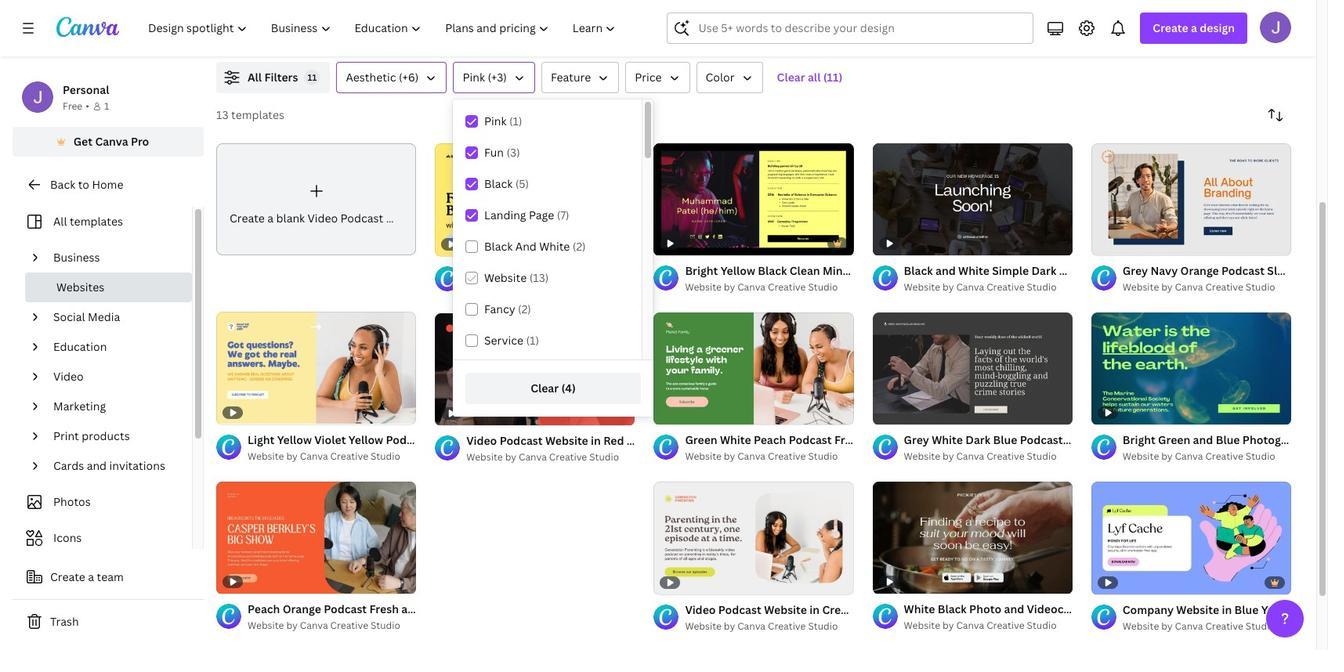 Task type: vqa. For each thing, say whether or not it's contained in the screenshot.
Frames button
no



Task type: locate. For each thing, give the bounding box(es) containing it.
1 vertical spatial 7
[[901, 406, 905, 418]]

1 horizontal spatial podcast
[[500, 433, 543, 448]]

1 horizontal spatial and
[[936, 263, 956, 278]]

studio
[[1246, 280, 1276, 294], [808, 281, 838, 294], [1027, 281, 1057, 294], [589, 281, 619, 294], [371, 450, 400, 463], [808, 450, 838, 463], [1027, 450, 1057, 463], [1246, 450, 1276, 463], [589, 451, 619, 464], [371, 619, 400, 632], [1027, 619, 1057, 633], [808, 620, 838, 633], [1246, 620, 1276, 633]]

of
[[1109, 237, 1118, 248], [671, 406, 680, 418], [890, 406, 899, 418]]

of for the leftmost 1 of 7 link
[[890, 406, 899, 418]]

clear left '(4)' at the bottom
[[531, 381, 559, 396]]

create a design button
[[1140, 13, 1248, 44]]

0 horizontal spatial white
[[539, 239, 570, 254]]

marketing up print products
[[53, 399, 106, 414]]

create left design
[[1153, 20, 1189, 35]]

marketing inside the black and white simple dark marketing site launch website website by canva creative studio
[[1059, 263, 1113, 278]]

1 horizontal spatial of
[[890, 406, 899, 418]]

and right cards at the left bottom of the page
[[87, 458, 107, 473]]

creative inside the black and white simple dark marketing site launch website website by canva creative studio
[[987, 281, 1025, 294]]

white right and
[[539, 239, 570, 254]]

1 vertical spatial marketing
[[53, 399, 106, 414]]

by inside the black and white simple dark marketing site launch website website by canva creative studio
[[943, 281, 954, 294]]

blank
[[276, 211, 305, 225]]

0 horizontal spatial of
[[671, 406, 680, 418]]

and for black
[[936, 263, 956, 278]]

create left blank
[[230, 211, 265, 225]]

fancy (2)
[[484, 302, 531, 317]]

pink up fun
[[484, 114, 507, 129]]

marketing
[[1059, 263, 1113, 278], [53, 399, 106, 414]]

back to home link
[[13, 169, 204, 201]]

1 vertical spatial pink
[[484, 114, 507, 129]]

(1) right service
[[526, 333, 539, 348]]

black and white simple dark marketing site launch website website by canva creative studio
[[904, 263, 1224, 294]]

a inside dropdown button
[[1191, 20, 1197, 35]]

0 vertical spatial pink
[[463, 70, 485, 85]]

podcast right blank
[[341, 211, 383, 225]]

a
[[1191, 20, 1197, 35], [267, 211, 274, 225], [88, 570, 94, 585]]

1 for green white peach podcast fresh and friendly video podcast website image
[[665, 406, 669, 418]]

0 vertical spatial 1 of 7 link
[[1091, 143, 1291, 256]]

1 horizontal spatial all
[[248, 70, 262, 85]]

1 of 7 for grey white dark blue podcast sleek corporate video podcast website image
[[884, 406, 905, 418]]

1 horizontal spatial templates
[[231, 107, 284, 122]]

1 vertical spatial and
[[87, 458, 107, 473]]

by
[[1162, 280, 1173, 294], [724, 281, 735, 294], [943, 281, 954, 294], [505, 281, 516, 294], [286, 450, 298, 463], [724, 450, 735, 463], [943, 450, 954, 463], [1162, 450, 1173, 463], [505, 451, 516, 464], [286, 619, 298, 632], [943, 619, 954, 633], [724, 620, 735, 633], [1162, 620, 1173, 633]]

print
[[53, 429, 79, 444]]

0 vertical spatial create
[[1153, 20, 1189, 35]]

a left design
[[1191, 20, 1197, 35]]

podcast down clear (4) button on the bottom
[[500, 433, 543, 448]]

0 vertical spatial 1 of 7
[[1102, 237, 1124, 248]]

team
[[97, 570, 124, 585]]

trash link
[[13, 607, 204, 638]]

1 vertical spatial create
[[230, 211, 265, 225]]

site
[[1115, 263, 1136, 278]]

and inside the black and white simple dark marketing site launch website website by canva creative studio
[[936, 263, 956, 278]]

0 horizontal spatial templates
[[70, 214, 123, 229]]

black and white simple dark marketing site launch website link
[[904, 263, 1224, 280]]

all templates link
[[22, 207, 183, 237]]

templates
[[231, 107, 284, 122], [70, 214, 123, 229]]

0 vertical spatial all
[[248, 70, 262, 85]]

0 vertical spatial (1)
[[509, 114, 522, 129]]

red
[[604, 433, 624, 448]]

1
[[104, 100, 109, 113], [1102, 237, 1107, 248], [665, 406, 669, 418], [884, 406, 888, 418]]

pro
[[131, 134, 149, 149]]

a for design
[[1191, 20, 1197, 35]]

1 vertical spatial 1 of 7 link
[[873, 313, 1073, 425]]

0 horizontal spatial create
[[50, 570, 85, 585]]

create a blank video podcast website element
[[216, 143, 429, 256]]

0 vertical spatial 7
[[1120, 237, 1124, 248]]

landing page (7)
[[484, 208, 569, 223]]

0 horizontal spatial 7
[[901, 406, 905, 418]]

back
[[50, 177, 75, 192]]

canva inside the black and white simple dark marketing site launch website website by canva creative studio
[[956, 281, 984, 294]]

2 vertical spatial a
[[88, 570, 94, 585]]

creative
[[1206, 280, 1244, 294], [768, 281, 806, 294], [987, 281, 1025, 294], [549, 281, 587, 294], [330, 450, 368, 463], [768, 450, 806, 463], [987, 450, 1025, 463], [1206, 450, 1244, 463], [549, 451, 587, 464], [330, 619, 368, 632], [987, 619, 1025, 633], [768, 620, 806, 633], [1206, 620, 1244, 633]]

(1) for service (1)
[[526, 333, 539, 348]]

2 horizontal spatial video
[[466, 433, 497, 448]]

website by canva creative studio
[[1123, 280, 1276, 294], [685, 281, 838, 294], [466, 281, 619, 294], [248, 450, 400, 463], [685, 450, 838, 463], [904, 450, 1057, 463], [1123, 450, 1276, 463], [248, 619, 400, 632], [904, 619, 1057, 633], [685, 620, 838, 633], [1123, 620, 1276, 633]]

1 vertical spatial templates
[[70, 214, 123, 229]]

1 vertical spatial a
[[267, 211, 274, 225]]

a inside button
[[88, 570, 94, 585]]

home
[[92, 177, 123, 192]]

2 vertical spatial video
[[466, 433, 497, 448]]

0 vertical spatial podcast
[[341, 211, 383, 225]]

0 vertical spatial and
[[936, 263, 956, 278]]

0 vertical spatial marketing
[[1059, 263, 1113, 278]]

jacob simon image
[[1260, 12, 1291, 43]]

0 vertical spatial (2)
[[573, 239, 586, 254]]

black inside the black and white simple dark marketing site launch website website by canva creative studio
[[904, 263, 933, 278]]

white for and
[[958, 263, 990, 278]]

pink inside pink (+3) "button"
[[463, 70, 485, 85]]

0 horizontal spatial video
[[53, 369, 84, 384]]

marketing left site
[[1059, 263, 1113, 278]]

create inside create a blank video podcast website element
[[230, 211, 265, 225]]

1 vertical spatial (2)
[[518, 302, 531, 317]]

social
[[53, 310, 85, 324]]

cards and invitations
[[53, 458, 165, 473]]

2 horizontal spatial a
[[1191, 20, 1197, 35]]

and left simple
[[936, 263, 956, 278]]

style
[[745, 433, 772, 448]]

1 horizontal spatial marketing
[[1059, 263, 1113, 278]]

video for video
[[53, 369, 84, 384]]

aesthetic
[[346, 70, 396, 85]]

0 horizontal spatial marketing
[[53, 399, 106, 414]]

a for blank
[[267, 211, 274, 225]]

website by canva creative studio link
[[1123, 280, 1291, 295], [685, 280, 854, 296], [904, 280, 1073, 296], [466, 280, 635, 296], [248, 449, 416, 464], [685, 449, 854, 465], [904, 449, 1073, 465], [1123, 449, 1291, 465], [466, 450, 635, 466], [248, 618, 416, 634], [904, 619, 1073, 634], [685, 619, 854, 634], [1123, 619, 1291, 634]]

create inside create a design dropdown button
[[1153, 20, 1189, 35]]

1 horizontal spatial a
[[267, 211, 274, 225]]

and
[[936, 263, 956, 278], [87, 458, 107, 473]]

of for 1 of 6 link
[[671, 406, 680, 418]]

1 vertical spatial white
[[958, 263, 990, 278]]

(11)
[[823, 70, 843, 85]]

landing
[[484, 208, 526, 223]]

0 vertical spatial clear
[[777, 70, 805, 85]]

and for cards
[[87, 458, 107, 473]]

websites
[[56, 280, 104, 295]]

pink left (+3)
[[463, 70, 485, 85]]

1 horizontal spatial create
[[230, 211, 265, 225]]

white left simple
[[958, 263, 990, 278]]

1 horizontal spatial clear
[[777, 70, 805, 85]]

create inside create a team button
[[50, 570, 85, 585]]

filters
[[264, 70, 298, 85]]

1 of 7 link
[[1091, 143, 1291, 256], [873, 313, 1073, 425]]

all left filters
[[248, 70, 262, 85]]

1 of 7
[[1102, 237, 1124, 248], [884, 406, 905, 418]]

0 horizontal spatial 1 of 7
[[884, 406, 905, 418]]

black for black and white (2)
[[484, 239, 513, 254]]

1 horizontal spatial white
[[958, 263, 990, 278]]

website
[[386, 211, 429, 225], [1181, 263, 1224, 278], [484, 270, 527, 285], [1123, 280, 1159, 294], [685, 281, 722, 294], [904, 281, 940, 294], [466, 281, 503, 294], [545, 433, 588, 448], [248, 450, 284, 463], [685, 450, 722, 463], [904, 450, 940, 463], [1123, 450, 1159, 463], [466, 451, 503, 464], [248, 619, 284, 632], [904, 619, 940, 633], [685, 620, 722, 633], [1123, 620, 1159, 633]]

video inside "video podcast website in red black dynamic neons style website by canva creative studio"
[[466, 433, 497, 448]]

0 vertical spatial a
[[1191, 20, 1197, 35]]

social media
[[53, 310, 120, 324]]

all down back
[[53, 214, 67, 229]]

1 of 6
[[665, 406, 688, 418]]

create
[[1153, 20, 1189, 35], [230, 211, 265, 225], [50, 570, 85, 585]]

2 horizontal spatial create
[[1153, 20, 1189, 35]]

1 horizontal spatial 1 of 7
[[1102, 237, 1124, 248]]

video podcast website templates image
[[957, 0, 1291, 43], [957, 0, 1291, 43]]

creative inside "video podcast website in red black dynamic neons style website by canva creative studio"
[[549, 451, 587, 464]]

0 horizontal spatial (1)
[[509, 114, 522, 129]]

7
[[1120, 237, 1124, 248], [901, 406, 905, 418]]

white
[[539, 239, 570, 254], [958, 263, 990, 278]]

1 horizontal spatial video
[[308, 211, 338, 225]]

photos
[[53, 494, 91, 509]]

1 vertical spatial 1 of 7
[[884, 406, 905, 418]]

2 vertical spatial create
[[50, 570, 85, 585]]

dynamic
[[658, 433, 706, 448]]

create down icons
[[50, 570, 85, 585]]

1 vertical spatial podcast
[[500, 433, 543, 448]]

13 templates
[[216, 107, 284, 122]]

media
[[88, 310, 120, 324]]

pink for pink (+3)
[[463, 70, 485, 85]]

7 for grey navy orange podcast sleek corporate video podcast website 'image'
[[1120, 237, 1124, 248]]

1 vertical spatial all
[[53, 214, 67, 229]]

(13)
[[530, 270, 549, 285]]

templates inside all templates link
[[70, 214, 123, 229]]

clear left all
[[777, 70, 805, 85]]

all for all filters
[[248, 70, 262, 85]]

video inside 'link'
[[53, 369, 84, 384]]

(2) right and
[[573, 239, 586, 254]]

1 for grey navy orange podcast sleek corporate video podcast website 'image'
[[1102, 237, 1107, 248]]

business link
[[47, 243, 183, 273]]

0 horizontal spatial clear
[[531, 381, 559, 396]]

color
[[706, 70, 735, 85]]

1 vertical spatial video
[[53, 369, 84, 384]]

0 vertical spatial white
[[539, 239, 570, 254]]

back to home
[[50, 177, 123, 192]]

1 vertical spatial (1)
[[526, 333, 539, 348]]

0 horizontal spatial all
[[53, 214, 67, 229]]

print products link
[[47, 422, 183, 451]]

2 horizontal spatial of
[[1109, 237, 1118, 248]]

clear all (11) button
[[769, 62, 850, 93]]

clear all (11)
[[777, 70, 843, 85]]

a left team
[[88, 570, 94, 585]]

1 horizontal spatial (1)
[[526, 333, 539, 348]]

(5)
[[515, 176, 529, 191]]

templates right 13
[[231, 107, 284, 122]]

(1) up "(3)"
[[509, 114, 522, 129]]

0 horizontal spatial a
[[88, 570, 94, 585]]

pink (1)
[[484, 114, 522, 129]]

(2) right fancy
[[518, 302, 531, 317]]

1 horizontal spatial 7
[[1120, 237, 1124, 248]]

13
[[216, 107, 228, 122]]

templates down back to home
[[70, 214, 123, 229]]

1 vertical spatial clear
[[531, 381, 559, 396]]

0 horizontal spatial and
[[87, 458, 107, 473]]

top level navigation element
[[138, 13, 630, 44]]

a left blank
[[267, 211, 274, 225]]

None search field
[[667, 13, 1034, 44]]

0 vertical spatial templates
[[231, 107, 284, 122]]

white inside the black and white simple dark marketing site launch website website by canva creative studio
[[958, 263, 990, 278]]

all
[[248, 70, 262, 85], [53, 214, 67, 229]]

personal
[[63, 82, 109, 97]]



Task type: describe. For each thing, give the bounding box(es) containing it.
marketing link
[[47, 392, 183, 422]]

•
[[86, 100, 89, 113]]

create a blank video podcast website link
[[216, 143, 429, 256]]

green white peach podcast fresh and friendly video podcast website image
[[654, 313, 854, 425]]

(4)
[[561, 381, 576, 396]]

video podcast website in red black dynamic neons style website by canva creative studio
[[466, 433, 772, 464]]

grey white dark blue podcast sleek corporate video podcast website image
[[873, 313, 1073, 425]]

simple
[[992, 263, 1029, 278]]

0 horizontal spatial podcast
[[341, 211, 383, 225]]

clear for clear (4)
[[531, 381, 559, 396]]

page
[[529, 208, 554, 223]]

icons link
[[22, 523, 183, 553]]

business
[[53, 250, 100, 265]]

cards and invitations link
[[47, 451, 183, 481]]

aesthetic (+6) button
[[337, 62, 447, 93]]

(+3)
[[488, 70, 507, 85]]

video for video podcast website in red black dynamic neons style website by canva creative studio
[[466, 433, 497, 448]]

launch
[[1139, 263, 1178, 278]]

fun
[[484, 145, 504, 160]]

and
[[515, 239, 537, 254]]

create for create a team
[[50, 570, 85, 585]]

education
[[53, 339, 107, 354]]

a for team
[[88, 570, 94, 585]]

templates for all templates
[[70, 214, 123, 229]]

of for the right 1 of 7 link
[[1109, 237, 1118, 248]]

create a blank video podcast website
[[230, 211, 429, 225]]

all for all templates
[[53, 214, 67, 229]]

pink for pink (1)
[[484, 114, 507, 129]]

social media link
[[47, 302, 183, 332]]

clear (4) button
[[465, 373, 641, 404]]

dark
[[1032, 263, 1057, 278]]

design
[[1200, 20, 1235, 35]]

icons
[[53, 531, 82, 545]]

feature
[[551, 70, 591, 85]]

get canva pro
[[73, 134, 149, 149]]

1 of 7 for grey navy orange podcast sleek corporate video podcast website 'image'
[[1102, 237, 1124, 248]]

service
[[484, 333, 523, 348]]

(1) for pink (1)
[[509, 114, 522, 129]]

1 of 6 link
[[654, 313, 854, 425]]

podcast inside "video podcast website in red black dynamic neons style website by canva creative studio"
[[500, 433, 543, 448]]

white for and
[[539, 239, 570, 254]]

all filters
[[248, 70, 298, 85]]

price
[[635, 70, 662, 85]]

Search search field
[[699, 13, 1024, 43]]

fancy
[[484, 302, 515, 317]]

aesthetic (+6)
[[346, 70, 419, 85]]

all
[[808, 70, 821, 85]]

black for black and white simple dark marketing site launch website website by canva creative studio
[[904, 263, 933, 278]]

create a team button
[[13, 562, 204, 593]]

templates for 13 templates
[[231, 107, 284, 122]]

black and white (2)
[[484, 239, 586, 254]]

cards
[[53, 458, 84, 473]]

website inside create a blank video podcast website element
[[386, 211, 429, 225]]

canva inside 'button'
[[95, 134, 128, 149]]

11
[[308, 71, 317, 83]]

website (13)
[[484, 270, 549, 285]]

1 horizontal spatial 1 of 7 link
[[1091, 143, 1291, 256]]

all templates
[[53, 214, 123, 229]]

photos link
[[22, 487, 183, 517]]

by inside "video podcast website in red black dynamic neons style website by canva creative studio"
[[505, 451, 516, 464]]

create for create a design
[[1153, 20, 1189, 35]]

video link
[[47, 362, 183, 392]]

0 vertical spatial video
[[308, 211, 338, 225]]

service (1)
[[484, 333, 539, 348]]

color button
[[696, 62, 763, 93]]

black for black (5)
[[484, 176, 513, 191]]

fun (3)
[[484, 145, 520, 160]]

canva inside "video podcast website in red black dynamic neons style website by canva creative studio"
[[519, 451, 547, 464]]

trash
[[50, 614, 79, 629]]

1 for grey white dark blue podcast sleek corporate video podcast website image
[[884, 406, 888, 418]]

create a team
[[50, 570, 124, 585]]

grey navy orange podcast sleek corporate video podcast website image
[[1091, 143, 1291, 256]]

get
[[73, 134, 93, 149]]

black (5)
[[484, 176, 529, 191]]

pink (+3)
[[463, 70, 507, 85]]

products
[[82, 429, 130, 444]]

feature button
[[541, 62, 619, 93]]

1 horizontal spatial (2)
[[573, 239, 586, 254]]

7 for grey white dark blue podcast sleek corporate video podcast website image
[[901, 406, 905, 418]]

free •
[[63, 100, 89, 113]]

get canva pro button
[[13, 127, 204, 157]]

in
[[591, 433, 601, 448]]

(3)
[[507, 145, 520, 160]]

price button
[[626, 62, 690, 93]]

0 horizontal spatial (2)
[[518, 302, 531, 317]]

clear (4)
[[531, 381, 576, 396]]

6
[[682, 406, 688, 418]]

neons
[[708, 433, 742, 448]]

free
[[63, 100, 82, 113]]

studio inside "video podcast website in red black dynamic neons style website by canva creative studio"
[[589, 451, 619, 464]]

clear for clear all (11)
[[777, 70, 805, 85]]

pink (+3) button
[[453, 62, 535, 93]]

11 filter options selected element
[[304, 70, 320, 85]]

video podcast website in red black dynamic neons style link
[[466, 433, 772, 450]]

black inside "video podcast website in red black dynamic neons style website by canva creative studio"
[[627, 433, 656, 448]]

create for create a blank video podcast website
[[230, 211, 265, 225]]

studio inside the black and white simple dark marketing site launch website website by canva creative studio
[[1027, 281, 1057, 294]]

education link
[[47, 332, 183, 362]]

0 horizontal spatial 1 of 7 link
[[873, 313, 1073, 425]]

invitations
[[109, 458, 165, 473]]

to
[[78, 177, 89, 192]]

Sort by button
[[1260, 100, 1291, 131]]



